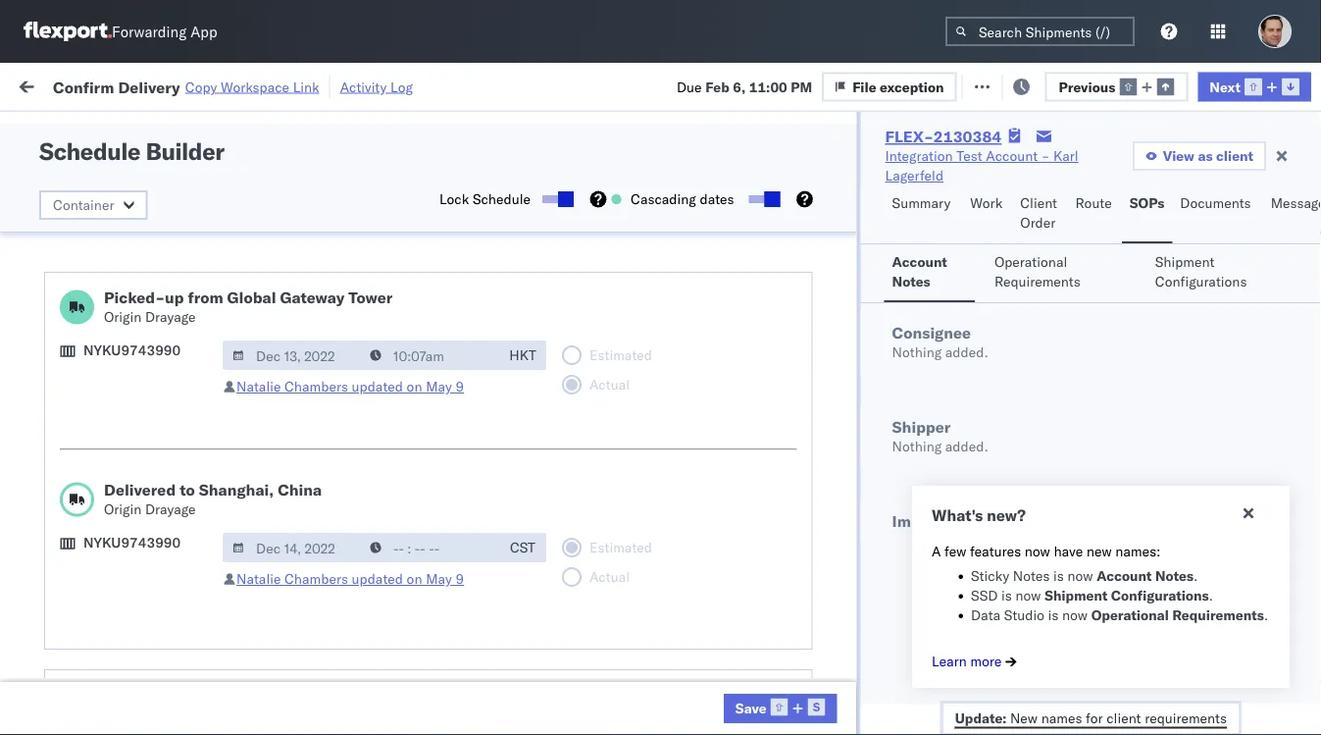 Task type: locate. For each thing, give the bounding box(es) containing it.
flex-2006134 down flex-1911408
[[1083, 607, 1185, 624]]

more
[[971, 653, 1002, 670]]

hkt
[[509, 346, 537, 364]]

mmm d, yyyy text field down china in the left bottom of the page
[[223, 533, 362, 562]]

2 vertical spatial upload
[[45, 423, 90, 441]]

of
[[962, 511, 978, 531]]

natalie chambers updated on may 9 button for picked-up from global gateway tower
[[236, 378, 464, 395]]

1 confirm pickup from rotterdam, netherlands from the top
[[45, 251, 247, 288]]

confirm delivery button
[[45, 303, 149, 324]]

7 ocean fcl from the top
[[601, 564, 669, 581]]

1 vertical spatial may
[[426, 570, 452, 587]]

schedule pickup from los angeles, ca down delivered
[[45, 510, 265, 547]]

1 gvcu5265864 from the top
[[1209, 261, 1306, 278]]

2 ocean from the top
[[601, 218, 641, 236]]

1 vertical spatial demu1232567
[[1209, 563, 1309, 580]]

appointment for 1st schedule delivery appointment link from the bottom of the page
[[161, 563, 241, 580]]

client up numbers
[[1217, 147, 1254, 164]]

am for 5:30
[[349, 305, 372, 322]]

am for 3:00
[[349, 391, 372, 408]]

may
[[426, 378, 452, 395], [426, 570, 452, 587]]

flex-2006134
[[1083, 477, 1185, 495], [1083, 607, 1185, 624]]

new
[[1011, 709, 1038, 726]]

file
[[987, 76, 1012, 93], [853, 78, 877, 95]]

forwarding app
[[112, 22, 218, 41]]

added. inside shipper nothing added.
[[946, 438, 989, 455]]

2130384 up consignee button
[[934, 127, 1002, 146]]

lululemon
[[728, 434, 793, 451]]

0 horizontal spatial work
[[213, 76, 247, 93]]

1 schedule pickup from los angeles, ca link from the top
[[45, 466, 279, 505]]

account inside a few features now have new names: sticky notes is now account notes . ssd is now shipment configurations . data studio is now operational requirements .
[[1097, 567, 1152, 584]]

los for confirm pickup from los angeles, ca link
[[177, 596, 199, 613]]

0 vertical spatial client
[[1217, 147, 1254, 164]]

schedule delivery appointment link down schedule builder
[[45, 173, 241, 193]]

2 11:59 from the top
[[316, 521, 354, 538]]

pickup inside schedule pickup from rotterdam, netherlands
[[107, 208, 149, 225]]

0 vertical spatial configurations
[[1156, 273, 1248, 290]]

3 ocean from the top
[[601, 262, 641, 279]]

2 upload customs clearance documents from the top
[[45, 337, 215, 374]]

0 vertical spatial message
[[263, 76, 318, 93]]

11:59 pm pst, feb 14, 2023 down 11:59 pm pst, feb 13, 2023
[[316, 521, 502, 538]]

flex-2130384 button
[[1052, 170, 1189, 198], [1052, 170, 1189, 198], [1052, 213, 1189, 241], [1052, 213, 1189, 241]]

air
[[601, 434, 618, 451]]

1 : from the left
[[141, 122, 144, 136]]

0 vertical spatial .
[[1194, 567, 1199, 584]]

delivery inside button
[[99, 304, 149, 321]]

clearance up to
[[152, 423, 215, 441]]

2 jan from the top
[[407, 218, 429, 236]]

2 vertical spatial customs
[[93, 423, 148, 441]]

1 confirm pickup from rotterdam, netherlands link from the top
[[45, 250, 279, 289]]

mofu0618318
[[1209, 477, 1309, 494], [1209, 606, 1309, 624]]

am right 3:00
[[349, 391, 372, 408]]

1 horizontal spatial :
[[451, 122, 455, 136]]

1 vertical spatial am
[[349, 391, 372, 408]]

0 vertical spatial flex-2130387
[[1083, 262, 1185, 279]]

1 am from the top
[[349, 305, 372, 322]]

1 updated from the top
[[352, 378, 403, 395]]

7 fcl from the top
[[644, 564, 669, 581]]

mmm d, yyyy text field up 3:00
[[223, 341, 362, 370]]

4 ca from the top
[[45, 659, 64, 676]]

14, for schedule delivery appointment
[[444, 564, 465, 581]]

1 vertical spatial schedule pickup from los angeles, ca link
[[45, 509, 279, 548]]

confirm pickup from rotterdam, netherlands down schedule pickup from rotterdam, netherlands
[[45, 251, 247, 288]]

nothing inside shipper nothing added.
[[893, 438, 942, 455]]

confirm pickup from rotterdam, netherlands link for 3:00 am pst, feb 6, 2023
[[45, 379, 279, 419]]

0 horizontal spatial shipment
[[1045, 587, 1108, 604]]

file exception down search shipments (/) text field
[[987, 76, 1079, 93]]

copy workspace link button
[[185, 78, 320, 95]]

1 vertical spatial origin
[[104, 500, 142, 518]]

los for 1st the schedule pickup from los angeles, ca link from the bottom of the page
[[185, 639, 207, 657]]

netherlands for 11:00 pm pst, feb 2, 2023
[[45, 270, 122, 288]]

1 11:59 pm pst, feb 14, 2023 from the top
[[316, 521, 502, 538]]

0 vertical spatial 11:59 pm pst, feb 14, 2023
[[316, 521, 502, 538]]

pst, down -- : -- -- text field
[[383, 564, 413, 581]]

1 confirm pickup from rotterdam, netherlands button from the top
[[45, 250, 279, 291]]

otter products, llc down learn
[[856, 693, 979, 710]]

now left have
[[1025, 543, 1051, 560]]

numbers
[[1209, 168, 1258, 183]]

0 horizontal spatial :
[[141, 122, 144, 136]]

0 vertical spatial may
[[426, 378, 452, 395]]

None checkbox
[[543, 195, 570, 203], [749, 195, 777, 203], [543, 195, 570, 203], [749, 195, 777, 203]]

1 5:30 pm pst, jan 30, 2023 from the top
[[316, 175, 491, 192]]

13,
[[444, 477, 465, 495]]

(0)
[[318, 76, 344, 93]]

gvcu5265864 down shipment configurations button
[[1209, 304, 1306, 321]]

natalie chambers updated on may 9 button for delivered to shanghai, china
[[236, 570, 464, 587]]

2 gvcu5265864 from the top
[[1209, 304, 1306, 321]]

0 horizontal spatial for
[[187, 122, 203, 136]]

rotterdam, up up at the left of page
[[177, 251, 247, 268]]

container for container
[[53, 196, 114, 213]]

2 14, from the top
[[444, 564, 465, 581]]

from inside confirm pickup from los angeles, ca
[[145, 596, 173, 613]]

1 natalie chambers updated on may 9 from the top
[[236, 378, 464, 395]]

3 upload from the top
[[45, 423, 90, 441]]

5:30 down progress
[[316, 175, 346, 192]]

from inside schedule pickup from rotterdam, netherlands
[[153, 208, 181, 225]]

from for 1st the schedule pickup from los angeles, ca link from the bottom of the page
[[153, 639, 181, 657]]

2 may from the top
[[426, 570, 452, 587]]

natalie chambers updated on may 9 for picked-up from global gateway tower
[[236, 378, 464, 395]]

status : ready for work, blocked, in progress
[[106, 122, 355, 136]]

documents inside button
[[45, 443, 116, 460]]

1 vertical spatial requirements
[[1173, 606, 1265, 624]]

from for confirm pickup from los angeles, ca link
[[145, 596, 173, 613]]

7 resize handle column header from the left
[[1176, 152, 1199, 735]]

1 11:59 from the top
[[316, 477, 354, 495]]

message for message
[[1271, 194, 1322, 211]]

schedule inside schedule pickup from rotterdam, netherlands
[[45, 208, 103, 225]]

clearance down up at the left of page
[[152, 337, 215, 354]]

0 vertical spatial confirm pickup from rotterdam, netherlands
[[45, 251, 247, 288]]

0 vertical spatial natalie chambers updated on may 9
[[236, 378, 464, 395]]

integration test account - karl lagerfeld
[[886, 147, 1079, 184], [856, 175, 1111, 192], [856, 218, 1111, 236], [856, 262, 1111, 279], [856, 305, 1111, 322], [856, 348, 1111, 365], [856, 391, 1111, 408]]

am right gateway
[[349, 305, 372, 322]]

china
[[278, 480, 322, 499]]

client
[[1217, 147, 1254, 164], [1107, 709, 1142, 726]]

upload for second upload customs clearance documents link from the top of the page
[[45, 337, 90, 354]]

angeles, inside confirm pickup from los angeles, ca
[[203, 596, 257, 613]]

what's new?
[[932, 505, 1026, 525]]

5 fcl from the top
[[644, 391, 669, 408]]

30,
[[433, 175, 454, 192], [433, 218, 454, 236]]

1 vertical spatial products
[[764, 693, 820, 710]]

natalie chambers updated on may 9 button down -- : -- -- text field
[[236, 570, 464, 587]]

1 demu1232567 from the top
[[1209, 520, 1309, 537]]

few
[[945, 543, 967, 560]]

on for delivered to shanghai, china
[[407, 570, 422, 587]]

: for status
[[141, 122, 144, 136]]

confirm inside button
[[45, 304, 95, 321]]

container for container numbers
[[1209, 153, 1262, 167]]

los for 11:59 pm pst, feb 14, 2023 the schedule pickup from los angeles, ca link
[[185, 510, 207, 527]]

rotterdam, inside schedule pickup from rotterdam, netherlands
[[185, 208, 255, 225]]

operational requirements button
[[987, 244, 1136, 302]]

flex- up consignee button
[[886, 127, 934, 146]]

on down 5:30 pm pst, feb 4, 2023
[[407, 378, 422, 395]]

resize handle column header
[[281, 152, 304, 735], [499, 152, 522, 735], [567, 152, 591, 735], [695, 152, 718, 735], [822, 152, 846, 735], [1019, 152, 1042, 735], [1176, 152, 1199, 735], [1287, 152, 1310, 735], [1303, 152, 1322, 735]]

container inside container button
[[53, 196, 114, 213]]

1 vertical spatial 14,
[[444, 564, 465, 581]]

new?
[[987, 505, 1026, 525]]

0 vertical spatial confirm pickup from rotterdam, netherlands button
[[45, 250, 279, 291]]

nothing for shipper
[[893, 438, 942, 455]]

operational down "order"
[[995, 253, 1068, 270]]

work
[[56, 71, 107, 98]]

0 vertical spatial rotterdam,
[[185, 208, 255, 225]]

operational down flex-1911408
[[1092, 606, 1170, 624]]

0 vertical spatial 14,
[[444, 521, 465, 538]]

2 natalie chambers updated on may 9 from the top
[[236, 570, 464, 587]]

is right ssd
[[1002, 587, 1012, 604]]

3 11:59 from the top
[[316, 564, 354, 581]]

notes inside account notes
[[893, 273, 931, 290]]

1 2006134 from the top
[[1126, 477, 1185, 495]]

documents for second upload customs clearance documents link from the top of the page
[[45, 357, 116, 374]]

2 confirm pickup from rotterdam, netherlands button from the top
[[45, 379, 279, 420]]

0 horizontal spatial message
[[263, 76, 318, 93]]

11:59 pm pst, feb 14, 2023 down -- : -- -- text field
[[316, 564, 502, 581]]

origin down picked-
[[104, 308, 142, 325]]

for left work, on the left
[[187, 122, 203, 136]]

documents down numbers
[[1181, 194, 1252, 211]]

2006134
[[1126, 477, 1185, 495], [1126, 607, 1185, 624]]

1 customs from the top
[[93, 121, 148, 138]]

0 vertical spatial operational
[[995, 253, 1068, 270]]

import work
[[165, 76, 247, 93]]

16,
[[444, 650, 465, 667]]

previous button
[[1046, 72, 1189, 101]]

1 vertical spatial updated
[[352, 570, 403, 587]]

1 upload from the top
[[45, 121, 90, 138]]

confirm pickup from rotterdam, netherlands for 3:00
[[45, 380, 247, 417]]

1 vertical spatial llc
[[955, 693, 979, 710]]

2 natalie from the top
[[236, 570, 281, 587]]

chambers for china
[[285, 570, 348, 587]]

natalie for global
[[236, 378, 281, 395]]

confirm pickup from rotterdam, netherlands up upload customs clearance documents button
[[45, 380, 247, 417]]

upload inside button
[[45, 423, 90, 441]]

added. for consignee
[[946, 343, 989, 361]]

schedule pickup from los angeles, ca link down confirm pickup from los angeles, ca 'button'
[[45, 638, 279, 678]]

4,
[[435, 348, 448, 365]]

14, down 13,
[[444, 521, 465, 538]]

pst,
[[374, 175, 404, 192], [374, 218, 404, 236], [383, 262, 413, 279], [375, 305, 405, 322], [374, 348, 404, 365], [375, 391, 405, 408], [383, 434, 413, 451], [383, 477, 413, 495], [383, 521, 413, 538], [383, 564, 413, 581], [383, 650, 413, 667]]

flex-2130384 down "sops"
[[1083, 218, 1185, 236]]

client down learn more link
[[1107, 709, 1142, 726]]

demu1232567 for schedule pickup from los angeles, ca
[[1209, 520, 1309, 537]]

customs right by:
[[93, 121, 148, 138]]

1 vertical spatial flex-2130387
[[1083, 305, 1185, 322]]

1 vertical spatial 11:00
[[316, 262, 354, 279]]

4 ocean from the top
[[601, 348, 641, 365]]

confirm delivery link
[[45, 303, 149, 322]]

mmm d, yyyy text field for global
[[223, 341, 362, 370]]

1988285
[[1126, 693, 1185, 710]]

0 horizontal spatial operational
[[995, 253, 1068, 270]]

2 mofu0618318 from the top
[[1209, 606, 1309, 624]]

1 origin from the top
[[104, 308, 142, 325]]

nothing inside consignee nothing added.
[[893, 343, 942, 361]]

1 vertical spatial 2130384
[[1126, 175, 1185, 192]]

1 vertical spatial products,
[[892, 693, 952, 710]]

may down 4,
[[426, 378, 452, 395]]

otter products, llc down data
[[856, 650, 979, 667]]

added. down shipper
[[946, 438, 989, 455]]

1 vertical spatial schedule pickup from los angeles, ca
[[45, 510, 265, 547]]

pst, left 16,
[[383, 650, 413, 667]]

is
[[1054, 567, 1065, 584], [1002, 587, 1012, 604], [1049, 606, 1059, 624]]

pst, down 10:00 pm pst, feb 9, 2023
[[383, 477, 413, 495]]

1 vertical spatial upload customs clearance documents
[[45, 337, 215, 374]]

id
[[1077, 160, 1089, 175]]

flex- up new
[[1083, 477, 1126, 495]]

2 otter products, llc from the top
[[856, 693, 979, 710]]

2 9 from the top
[[456, 570, 464, 587]]

on down -- : -- -- text field
[[407, 570, 422, 587]]

new
[[1087, 543, 1112, 560]]

schedule pickup from los angeles, ca button down delivered
[[45, 509, 279, 550]]

1 vertical spatial natalie chambers updated on may 9 button
[[236, 570, 464, 587]]

1 5:30 from the top
[[316, 175, 346, 192]]

5:30 pm pst, feb 4, 2023
[[316, 348, 485, 365]]

2 on from the top
[[407, 570, 422, 587]]

for for ready
[[187, 122, 203, 136]]

chambers down china in the left bottom of the page
[[285, 570, 348, 587]]

2 vertical spatial upload customs clearance documents
[[45, 423, 215, 460]]

customs up delivered
[[93, 423, 148, 441]]

clearance down confirm delivery copy workspace link
[[152, 121, 215, 138]]

1 vertical spatial nothing
[[893, 438, 942, 455]]

1 may from the top
[[426, 378, 452, 395]]

origin inside "picked-up from global gateway tower origin drayage"
[[104, 308, 142, 325]]

upload customs clearance documents inside button
[[45, 423, 215, 460]]

drayage
[[145, 308, 196, 325], [145, 500, 196, 518]]

2 added. from the top
[[946, 438, 989, 455]]

1 vertical spatial shipment
[[1045, 587, 1108, 604]]

2 updated from the top
[[352, 570, 403, 587]]

consignee nothing added.
[[893, 323, 989, 361]]

11:59 pm pst, feb 14, 2023 for schedule delivery appointment
[[316, 564, 502, 581]]

1 vertical spatial otter products - test account
[[728, 693, 917, 710]]

1 nothing from the top
[[893, 343, 942, 361]]

0 vertical spatial customs
[[93, 121, 148, 138]]

next
[[1210, 78, 1241, 95]]

6,
[[733, 78, 746, 95], [436, 391, 449, 408]]

1 schedule pickup from los angeles, ca button from the top
[[45, 466, 279, 507]]

notes up studio
[[1014, 567, 1050, 584]]

1 vertical spatial .
[[1210, 587, 1214, 604]]

confirm pickup from rotterdam, netherlands for 11:00
[[45, 251, 247, 288]]

1 vertical spatial 6,
[[436, 391, 449, 408]]

added. for shipper
[[946, 438, 989, 455]]

-- : -- -- text field
[[360, 341, 499, 370]]

natalie chambers updated on may 9 button down 5:30 pm pst, feb 4, 2023
[[236, 378, 464, 395]]

customs inside upload customs clearance documents button
[[93, 423, 148, 441]]

upload customs clearance documents for first upload customs clearance documents link from the top
[[45, 121, 215, 158]]

next button
[[1199, 72, 1312, 101]]

shipment inside shipment configurations
[[1156, 253, 1215, 270]]

9 resize handle column header from the left
[[1303, 152, 1322, 735]]

0 vertical spatial 30,
[[433, 175, 454, 192]]

netherlands inside schedule pickup from rotterdam, netherlands
[[45, 227, 122, 244]]

11:00 up gateway
[[316, 262, 354, 279]]

2 nothing from the top
[[893, 438, 942, 455]]

consignee inside consignee nothing added.
[[893, 323, 972, 342]]

delivery
[[118, 77, 180, 96], [107, 174, 157, 191], [99, 304, 149, 321], [107, 563, 157, 580]]

requirements inside a few features now have new names: sticky notes is now account notes . ssd is now shipment configurations . data studio is now operational requirements .
[[1173, 606, 1265, 624]]

flex-2130387 button
[[1052, 257, 1189, 284], [1052, 257, 1189, 284], [1052, 300, 1189, 327], [1052, 300, 1189, 327]]

otter products - test account
[[728, 650, 917, 667], [728, 693, 917, 710]]

0 vertical spatial appointment
[[161, 174, 241, 191]]

Search Work text field
[[663, 70, 877, 100]]

1 otter products, llc from the top
[[856, 650, 979, 667]]

0 horizontal spatial notes
[[893, 273, 931, 290]]

1 mofu0618318 from the top
[[1209, 477, 1309, 494]]

0 vertical spatial flex-2006134
[[1083, 477, 1185, 495]]

for right 'names'
[[1086, 709, 1104, 726]]

requirements down "order"
[[995, 273, 1081, 290]]

added. inside consignee nothing added.
[[946, 343, 989, 361]]

0 vertical spatial natalie chambers updated on may 9 button
[[236, 378, 464, 395]]

from for 11:59 pm pst, feb 14, 2023 the schedule pickup from los angeles, ca link
[[153, 510, 181, 527]]

2 llc from the top
[[955, 693, 979, 710]]

2023 right 4,
[[451, 348, 485, 365]]

configurations inside a few features now have new names: sticky notes is now account notes . ssd is now shipment configurations . data studio is now operational requirements .
[[1112, 587, 1210, 604]]

drayage inside 'delivered to shanghai, china origin drayage'
[[145, 500, 196, 518]]

am
[[349, 305, 372, 322], [349, 391, 372, 408]]

importer
[[893, 511, 959, 531]]

on for picked-up from global gateway tower
[[407, 378, 422, 395]]

1 horizontal spatial operational
[[1092, 606, 1170, 624]]

0 vertical spatial products,
[[892, 650, 952, 667]]

5:30
[[316, 175, 346, 192], [316, 218, 346, 236], [316, 305, 346, 322], [316, 348, 346, 365]]

flex- up learn more link
[[1083, 607, 1126, 624]]

ping
[[728, 477, 761, 495], [856, 477, 888, 495], [728, 607, 761, 624], [856, 607, 888, 624]]

los inside confirm pickup from los angeles, ca
[[177, 596, 199, 613]]

11:00 right "due"
[[749, 78, 788, 95]]

2 vertical spatial rotterdam,
[[177, 380, 247, 397]]

MMM D, YYYY text field
[[223, 341, 362, 370], [223, 533, 362, 562]]

work inside work "button"
[[971, 194, 1003, 211]]

2 vertical spatial upload customs clearance documents link
[[45, 422, 279, 462]]

confirm for 5:30 am pst, feb 3, 2023
[[45, 304, 95, 321]]

lock schedule
[[440, 190, 531, 208]]

feb left 3,
[[409, 305, 433, 322]]

9 down -- : -- -- text box
[[456, 378, 464, 395]]

schedule delivery appointment button
[[45, 173, 241, 195], [45, 562, 241, 583]]

7 ocean from the top
[[601, 564, 641, 581]]

0 vertical spatial 2006134
[[1126, 477, 1185, 495]]

angeles,
[[211, 467, 265, 484], [211, 510, 265, 527], [203, 596, 257, 613], [211, 639, 265, 657]]

0 vertical spatial upload customs clearance documents
[[45, 121, 215, 158]]

bookings
[[728, 521, 786, 538], [856, 521, 913, 538], [728, 564, 786, 581], [856, 564, 913, 581]]

1 horizontal spatial .
[[1210, 587, 1214, 604]]

schedule delivery appointment up confirm pickup from los angeles, ca
[[45, 563, 241, 580]]

2 natalie chambers updated on may 9 button from the top
[[236, 570, 464, 587]]

0 vertical spatial requirements
[[995, 273, 1081, 290]]

karl
[[1054, 147, 1079, 164], [1024, 175, 1049, 192], [1024, 218, 1049, 236], [1024, 262, 1049, 279], [1024, 305, 1049, 322], [1024, 348, 1049, 365], [1024, 391, 1049, 408]]

1 vertical spatial natalie
[[236, 570, 281, 587]]

0 vertical spatial work
[[213, 76, 247, 93]]

5:30 pm pst, jan 30, 2023 up 11:00 pm pst, feb 2, 2023
[[316, 218, 491, 236]]

1 vertical spatial chambers
[[285, 570, 348, 587]]

0 vertical spatial confirm pickup from rotterdam, netherlands link
[[45, 250, 279, 289]]

0 vertical spatial drayage
[[145, 308, 196, 325]]

natalie for china
[[236, 570, 281, 587]]

documents for third upload customs clearance documents link
[[45, 443, 116, 460]]

container numbers button
[[1199, 148, 1307, 184]]

confirm delivery
[[45, 304, 149, 321]]

1 vertical spatial schedule delivery appointment
[[45, 563, 241, 580]]

1 2130387 from the top
[[1126, 262, 1185, 279]]

schedule pickup from los angeles, ca for 11:59 pm pst, feb 13, 2023
[[45, 467, 265, 503]]

2130387 down the sops button
[[1126, 262, 1185, 279]]

2130387
[[1126, 262, 1185, 279], [1126, 305, 1185, 322]]

2 drayage from the top
[[145, 500, 196, 518]]

flex-2130387 down shipment configurations
[[1083, 305, 1185, 322]]

confirm delivery copy workspace link
[[53, 77, 320, 96]]

1 vertical spatial rotterdam,
[[177, 251, 247, 268]]

llc down data
[[955, 650, 979, 667]]

1 vertical spatial schedule pickup from los angeles, ca button
[[45, 509, 279, 550]]

appointment up confirm pickup from los angeles, ca link
[[161, 563, 241, 580]]

message inside message button
[[1271, 194, 1322, 211]]

work,
[[206, 122, 237, 136]]

requirements down 1911408
[[1173, 606, 1265, 624]]

schedule delivery appointment button down schedule builder
[[45, 173, 241, 195]]

0 vertical spatial natalie
[[236, 378, 281, 395]]

0 vertical spatial llc
[[955, 650, 979, 667]]

1 natalie from the top
[[236, 378, 281, 395]]

nothing down shipper
[[893, 438, 942, 455]]

netherlands up confirm delivery
[[45, 270, 122, 288]]

1 vertical spatial configurations
[[1112, 587, 1210, 604]]

2 am from the top
[[349, 391, 372, 408]]

0 horizontal spatial 6,
[[436, 391, 449, 408]]

save button
[[724, 694, 838, 723]]

mmm d, yyyy text field for china
[[223, 533, 362, 562]]

ocean lcl
[[601, 650, 668, 667]]

0 vertical spatial for
[[187, 122, 203, 136]]

2 resize handle column header from the left
[[499, 152, 522, 735]]

2 vertical spatial netherlands
[[45, 400, 122, 417]]

0 vertical spatial added.
[[946, 343, 989, 361]]

from for 11:59 pm pst, feb 13, 2023 the schedule pickup from los angeles, ca link
[[153, 467, 181, 484]]

0 vertical spatial upload
[[45, 121, 90, 138]]

schedule delivery appointment
[[45, 174, 241, 191], [45, 563, 241, 580]]

products, left more
[[892, 650, 952, 667]]

delivery up ready
[[118, 77, 180, 96]]

1 natalie chambers updated on may 9 button from the top
[[236, 378, 464, 395]]

schedule
[[39, 136, 140, 166], [45, 174, 103, 191], [473, 190, 531, 208], [45, 208, 103, 225], [45, 467, 103, 484], [45, 510, 103, 527], [45, 563, 103, 580], [45, 639, 103, 657]]

0 vertical spatial schedule delivery appointment link
[[45, 173, 241, 193]]

2 flex-2006134 from the top
[[1083, 607, 1185, 624]]

760 at risk
[[360, 76, 428, 93]]

learn more
[[932, 653, 1006, 670]]

updated down -- : -- -- text field
[[352, 570, 403, 587]]

shipper nothing added.
[[893, 417, 989, 455]]

file exception up flex-2130384 link
[[853, 78, 945, 95]]

batch
[[1213, 76, 1251, 93]]

filtered by:
[[20, 120, 90, 137]]

6, right "due"
[[733, 78, 746, 95]]

2 schedule delivery appointment link from the top
[[45, 562, 241, 581]]

0 vertical spatial schedule pickup from los angeles, ca
[[45, 467, 265, 503]]

0 horizontal spatial client
[[1107, 709, 1142, 726]]

work inside import work 'button'
[[213, 76, 247, 93]]

1 9 from the top
[[456, 378, 464, 395]]

gvcu5265864 for 5:30 am pst, feb 3, 2023
[[1209, 304, 1306, 321]]

2 vertical spatial clearance
[[152, 423, 215, 441]]

0 vertical spatial am
[[349, 305, 372, 322]]

confirm pickup from rotterdam, netherlands link down schedule pickup from rotterdam, netherlands button at left top
[[45, 250, 279, 289]]

1 vertical spatial 30,
[[433, 218, 454, 236]]

operational inside operational requirements
[[995, 253, 1068, 270]]

schedule builder
[[39, 136, 224, 166]]

schedule delivery appointment down schedule builder
[[45, 174, 241, 191]]

documents down confirm delivery button
[[45, 357, 116, 374]]

clearance inside button
[[152, 423, 215, 441]]

2 mmm d, yyyy text field from the top
[[223, 533, 362, 562]]

origin inside 'delivered to shanghai, china origin drayage'
[[104, 500, 142, 518]]

3:00 am pst, feb 6, 2023
[[316, 391, 486, 408]]

2 horizontal spatial notes
[[1156, 567, 1194, 584]]

5:30 left 'tower'
[[316, 305, 346, 322]]

1 vertical spatial natalie chambers updated on may 9
[[236, 570, 464, 587]]

rotterdam, up upload customs clearance documents button
[[177, 380, 247, 397]]

schedule delivery appointment button up confirm pickup from los angeles, ca
[[45, 562, 241, 583]]

0 vertical spatial 5:30 pm pst, jan 30, 2023
[[316, 175, 491, 192]]

1 upload customs clearance documents from the top
[[45, 121, 215, 158]]

schedule pickup from los angeles, ca button down upload customs clearance documents button
[[45, 466, 279, 507]]

2 upload customs clearance documents link from the top
[[45, 336, 279, 375]]

1 schedule delivery appointment link from the top
[[45, 173, 241, 193]]

summary button
[[885, 185, 963, 243]]

work button
[[963, 185, 1013, 243]]

2 upload from the top
[[45, 337, 90, 354]]

0 vertical spatial 9
[[456, 378, 464, 395]]

flex-2130384 link
[[886, 127, 1002, 146]]

confirm for 3:00 am pst, feb 6, 2023
[[45, 380, 95, 397]]

1 on from the top
[[407, 378, 422, 395]]

1 vertical spatial clearance
[[152, 337, 215, 354]]

update: new names for client requirements
[[955, 709, 1228, 726]]

shipment down have
[[1045, 587, 1108, 604]]

gvcu5265864 down message button
[[1209, 261, 1306, 278]]

gateway
[[280, 288, 345, 307]]

2 vertical spatial 2130384
[[1126, 218, 1185, 236]]

1 horizontal spatial for
[[1086, 709, 1104, 726]]

feb left 16,
[[416, 650, 440, 667]]

confirm pickup from rotterdam, netherlands button for 11:00 pm pst, feb 2, 2023
[[45, 250, 279, 291]]

1 appointment from the top
[[161, 174, 241, 191]]

1 vertical spatial otter products, llc
[[856, 693, 979, 710]]

natalie chambers updated on may 9 button
[[236, 378, 464, 395], [236, 570, 464, 587]]

configurations inside button
[[1156, 273, 1248, 290]]

delivered
[[104, 480, 176, 499]]

0 vertical spatial schedule delivery appointment button
[[45, 173, 241, 195]]

3 netherlands from the top
[[45, 400, 122, 417]]

0 vertical spatial otter products - test account
[[728, 650, 917, 667]]

documents
[[45, 141, 116, 158], [1181, 194, 1252, 211], [45, 357, 116, 374], [45, 443, 116, 460]]

flex-2006134 up names:
[[1083, 477, 1185, 495]]

documents inside button
[[1181, 194, 1252, 211]]

at
[[389, 76, 402, 93]]

nothing up shipper
[[893, 343, 942, 361]]

2130384
[[934, 127, 1002, 146], [1126, 175, 1185, 192], [1126, 218, 1185, 236]]

container inside container numbers button
[[1209, 153, 1262, 167]]

for for names
[[1086, 709, 1104, 726]]

1 schedule pickup from los angeles, ca from the top
[[45, 467, 265, 503]]

-
[[1042, 147, 1050, 164], [1012, 175, 1020, 192], [1012, 218, 1020, 236], [1012, 262, 1020, 279], [1012, 305, 1020, 322], [1012, 348, 1020, 365], [1012, 391, 1020, 408], [856, 434, 864, 451], [864, 434, 873, 451], [764, 477, 773, 495], [892, 477, 900, 495], [764, 607, 773, 624], [892, 607, 900, 624], [823, 650, 832, 667], [823, 693, 832, 710]]



Task type: describe. For each thing, give the bounding box(es) containing it.
updated for picked-up from global gateway tower
[[352, 378, 403, 395]]

0 horizontal spatial 11:00
[[316, 262, 354, 279]]

1 upload customs clearance documents link from the top
[[45, 120, 279, 159]]

3 fcl from the top
[[644, 262, 669, 279]]

los for 11:59 pm pst, feb 13, 2023 the schedule pickup from los angeles, ca link
[[185, 467, 207, 484]]

natalie chambers updated on may 9 for delivered to shanghai, china
[[236, 570, 464, 587]]

flex-1988285
[[1083, 693, 1185, 710]]

forwarding
[[112, 22, 187, 41]]

due feb 6, 11:00 pm
[[677, 78, 813, 95]]

feb left 4,
[[407, 348, 432, 365]]

2 2130387 from the top
[[1126, 305, 1185, 322]]

drayage inside "picked-up from global gateway tower origin drayage"
[[145, 308, 196, 325]]

6 ocean fcl from the top
[[601, 521, 669, 538]]

from for schedule pickup from rotterdam, netherlands link
[[153, 208, 181, 225]]

shipment configurations
[[1156, 253, 1248, 290]]

confirm pickup from rotterdam, netherlands button for 3:00 am pst, feb 6, 2023
[[45, 379, 279, 420]]

now right studio
[[1063, 606, 1088, 624]]

2023 right 3,
[[452, 305, 486, 322]]

1 ocean fcl from the top
[[601, 175, 669, 192]]

dates
[[700, 190, 735, 208]]

sops
[[1130, 194, 1165, 211]]

Search Shipments (/) text field
[[946, 17, 1135, 46]]

workspace
[[221, 78, 290, 95]]

activity log button
[[340, 75, 413, 99]]

1 products from the top
[[764, 650, 820, 667]]

message (0)
[[263, 76, 344, 93]]

link
[[293, 78, 320, 95]]

2 vertical spatial flex-2130384
[[1083, 218, 1185, 236]]

feb left 13,
[[416, 477, 440, 495]]

a
[[932, 543, 941, 560]]

2 flex-2130387 from the top
[[1083, 305, 1185, 322]]

activity
[[340, 78, 387, 95]]

snoozed
[[406, 122, 451, 136]]

2 5:30 pm pst, jan 30, 2023 from the top
[[316, 218, 491, 236]]

2 ocean fcl from the top
[[601, 218, 669, 236]]

account notes button
[[885, 244, 975, 302]]

cascading
[[631, 190, 697, 208]]

schedule pickup from rotterdam, netherlands
[[45, 208, 255, 244]]

may for delivered to shanghai, china
[[426, 570, 452, 587]]

schedule pickup from los angeles, ca button for 11:59 pm pst, feb 13, 2023
[[45, 466, 279, 507]]

save
[[736, 699, 767, 716]]

2023 right 16,
[[468, 650, 502, 667]]

ping - test entity up save button
[[728, 607, 843, 624]]

delivery down schedule builder
[[107, 174, 157, 191]]

operational inside a few features now have new names: sticky notes is now account notes . ssd is now shipment configurations . data studio is now operational requirements .
[[1092, 606, 1170, 624]]

2 schedule delivery appointment button from the top
[[45, 562, 241, 583]]

9,
[[444, 434, 456, 451]]

netherlands for 3:00 am pst, feb 6, 2023
[[45, 400, 122, 417]]

1 30, from the top
[[433, 175, 454, 192]]

import work button
[[157, 63, 255, 107]]

11:00 pm pst, feb 2, 2023
[[316, 262, 494, 279]]

3 5:30 from the top
[[316, 305, 346, 322]]

requirements inside button
[[995, 273, 1081, 290]]

rotterdam, for 3:00 am pst, feb 6, 2023
[[177, 380, 247, 397]]

delivered to shanghai, china origin drayage
[[104, 480, 322, 518]]

schedule pickup from los angeles, ca link for 11:59 pm pst, feb 13, 2023
[[45, 466, 279, 505]]

1 ca from the top
[[45, 486, 64, 503]]

account inside 'button'
[[893, 253, 948, 270]]

3 upload customs clearance documents link from the top
[[45, 422, 279, 462]]

have
[[1054, 543, 1084, 560]]

flex id button
[[1042, 156, 1180, 176]]

3 ocean fcl from the top
[[601, 262, 669, 279]]

2023 right 13,
[[468, 477, 502, 495]]

delivery up confirm pickup from los angeles, ca
[[107, 563, 157, 580]]

what's
[[932, 505, 984, 525]]

no
[[460, 122, 476, 136]]

progress
[[306, 122, 355, 136]]

2 schedule delivery appointment from the top
[[45, 563, 241, 580]]

1 horizontal spatial 6,
[[733, 78, 746, 95]]

2 fcl from the top
[[644, 218, 669, 236]]

5:30 am pst, feb 3, 2023
[[316, 305, 486, 322]]

2023 up 9,
[[452, 391, 486, 408]]

route
[[1076, 194, 1113, 211]]

confirm pickup from rotterdam, netherlands link for 11:00 pm pst, feb 2, 2023
[[45, 250, 279, 289]]

1911408
[[1126, 564, 1185, 581]]

documents button
[[1173, 185, 1264, 243]]

schedule pickup from los angeles, ca link for 11:59 pm pst, feb 14, 2023
[[45, 509, 279, 548]]

2 vertical spatial is
[[1049, 606, 1059, 624]]

message for message (0)
[[263, 76, 318, 93]]

shipment inside a few features now have new names: sticky notes is now account notes . ssd is now shipment configurations . data studio is now operational requirements .
[[1045, 587, 1108, 604]]

ca inside confirm pickup from los angeles, ca
[[45, 616, 64, 633]]

schedule pickup from los angeles, ca for 11:59 pm pst, feb 14, 2023
[[45, 510, 265, 547]]

1 horizontal spatial notes
[[1014, 567, 1050, 584]]

2 ca from the top
[[45, 529, 64, 547]]

3:00
[[316, 391, 346, 408]]

flex-1911408
[[1083, 564, 1185, 581]]

batch action
[[1213, 76, 1298, 93]]

names:
[[1116, 543, 1161, 560]]

4 11:59 from the top
[[316, 650, 354, 667]]

pst, down 5:30 am pst, feb 3, 2023
[[374, 348, 404, 365]]

route button
[[1068, 185, 1122, 243]]

pst, up 'tower'
[[383, 262, 413, 279]]

forwarding app link
[[24, 22, 218, 41]]

2 5:30 from the top
[[316, 218, 346, 236]]

feb left 2,
[[416, 262, 440, 279]]

5 ocean from the top
[[601, 391, 641, 408]]

now up studio
[[1016, 587, 1042, 604]]

karl inside integration test account - karl lagerfeld link
[[1054, 147, 1079, 164]]

2 customs from the top
[[93, 337, 148, 354]]

1 jan from the top
[[407, 175, 429, 192]]

6 ocean from the top
[[601, 521, 641, 538]]

1 otter products - test account from the top
[[728, 650, 917, 667]]

2 2006134 from the top
[[1126, 607, 1185, 624]]

1 flex-2130387 from the top
[[1083, 262, 1185, 279]]

pst, up 5:30 pm pst, feb 4, 2023
[[375, 305, 405, 322]]

tower
[[349, 288, 393, 307]]

filtered
[[20, 120, 67, 137]]

lock
[[440, 190, 469, 208]]

1 ocean from the top
[[601, 175, 641, 192]]

client
[[1021, 194, 1058, 211]]

: for snoozed
[[451, 122, 455, 136]]

1 fcl from the top
[[644, 175, 669, 192]]

view as client
[[1164, 147, 1254, 164]]

confirm for 11:00 pm pst, feb 2, 2023
[[45, 251, 95, 268]]

0 horizontal spatial file exception
[[853, 78, 945, 95]]

2023 right 2,
[[460, 262, 494, 279]]

1 vertical spatial flex-2130384
[[1083, 175, 1185, 192]]

760
[[360, 76, 386, 93]]

8 ocean from the top
[[601, 650, 641, 667]]

flex- down route button
[[1083, 262, 1126, 279]]

11:59 pm pst, feb 14, 2023 for schedule pickup from los angeles, ca
[[316, 521, 502, 538]]

3 schedule pickup from los angeles, ca from the top
[[45, 639, 265, 676]]

upload for first upload customs clearance documents link from the top
[[45, 121, 90, 138]]

2 otter products - test account from the top
[[728, 693, 917, 710]]

record
[[981, 511, 1035, 531]]

2 clearance from the top
[[152, 337, 215, 354]]

may for picked-up from global gateway tower
[[426, 378, 452, 395]]

4 fcl from the top
[[644, 348, 669, 365]]

4 5:30 from the top
[[316, 348, 346, 365]]

flexport. image
[[24, 22, 112, 41]]

picked-up from global gateway tower origin drayage
[[104, 288, 393, 325]]

3 schedule pickup from los angeles, ca link from the top
[[45, 638, 279, 678]]

update:
[[955, 709, 1007, 726]]

appointment for 1st schedule delivery appointment link from the top of the page
[[161, 174, 241, 191]]

1 horizontal spatial 11:00
[[749, 78, 788, 95]]

ssd
[[972, 587, 998, 604]]

rotterdam, for 11:00 pm pst, feb 2, 2023
[[177, 251, 247, 268]]

lcl
[[644, 650, 668, 667]]

1 products, from the top
[[892, 650, 952, 667]]

account notes
[[893, 253, 948, 290]]

shipper
[[893, 417, 951, 437]]

1 horizontal spatial file exception
[[987, 76, 1079, 93]]

ping - test entity down lululemon usa inc. test
[[728, 477, 843, 495]]

9 for picked-up from global gateway tower
[[456, 378, 464, 395]]

test
[[855, 434, 886, 451]]

1 llc from the top
[[955, 650, 979, 667]]

consignee inside button
[[856, 160, 912, 175]]

order
[[1021, 214, 1056, 231]]

0 vertical spatial 2130384
[[934, 127, 1002, 146]]

ping - test entity up importer
[[856, 477, 970, 495]]

1 horizontal spatial exception
[[1015, 76, 1079, 93]]

pst, up 11:00 pm pst, feb 2, 2023
[[374, 218, 404, 236]]

feb left 9,
[[416, 434, 440, 451]]

3 schedule pickup from los angeles, ca button from the top
[[45, 638, 279, 680]]

4 resize handle column header from the left
[[695, 152, 718, 735]]

now down have
[[1068, 567, 1094, 584]]

14, for schedule pickup from los angeles, ca
[[444, 521, 465, 538]]

0 vertical spatial is
[[1054, 567, 1065, 584]]

batch action button
[[1182, 70, 1311, 100]]

feb down -- : -- -- text field
[[416, 564, 440, 581]]

client inside button
[[1217, 147, 1254, 164]]

ping - test entity up learn
[[856, 607, 970, 624]]

pst, down 5:30 pm pst, feb 4, 2023
[[375, 391, 405, 408]]

flex id
[[1052, 160, 1089, 175]]

2023 down lock schedule
[[457, 218, 491, 236]]

to
[[180, 480, 195, 499]]

confirm pickup from los angeles, ca button
[[45, 595, 279, 636]]

2 horizontal spatial .
[[1265, 606, 1269, 624]]

confirm pickup from los angeles, ca
[[45, 596, 257, 633]]

1 resize handle column header from the left
[[281, 152, 304, 735]]

data
[[972, 606, 1001, 624]]

0 horizontal spatial exception
[[880, 78, 945, 95]]

pst, down 3:00 am pst, feb 6, 2023 on the left bottom of page
[[383, 434, 413, 451]]

chambers for global
[[285, 378, 348, 395]]

2023 right 9,
[[460, 434, 494, 451]]

1 clearance from the top
[[152, 121, 215, 138]]

confirm inside confirm pickup from los angeles, ca
[[45, 596, 95, 613]]

4 ocean fcl from the top
[[601, 348, 669, 365]]

1 schedule delivery appointment from the top
[[45, 174, 241, 191]]

pst, down 11:59 pm pst, feb 13, 2023
[[383, 521, 413, 538]]

-- : -- -- text field
[[360, 533, 499, 562]]

updated for delivered to shanghai, china
[[352, 570, 403, 587]]

2 30, from the top
[[433, 218, 454, 236]]

gvcu5265864 for 11:00 pm pst, feb 2, 2023
[[1209, 261, 1306, 278]]

1 vertical spatial is
[[1002, 587, 1012, 604]]

1 flex-2006134 from the top
[[1083, 477, 1185, 495]]

11:59 pm pst, feb 16, 2023
[[316, 650, 502, 667]]

cascading dates
[[631, 190, 735, 208]]

0 vertical spatial flex-2130384
[[886, 127, 1002, 146]]

import
[[165, 76, 210, 93]]

demu1232567 for schedule delivery appointment
[[1209, 563, 1309, 580]]

2 products, from the top
[[892, 693, 952, 710]]

2023 down -- : -- -- text field
[[468, 564, 502, 581]]

1 horizontal spatial file
[[987, 76, 1012, 93]]

flex- down operational requirements button
[[1083, 305, 1126, 322]]

lululemon usa inc. test
[[728, 434, 886, 451]]

2023 down no
[[457, 175, 491, 192]]

feb right "due"
[[706, 78, 730, 95]]

client order button
[[1013, 185, 1068, 243]]

flex- down new
[[1083, 564, 1126, 581]]

nothing for consignee
[[893, 343, 942, 361]]

previous
[[1059, 78, 1116, 95]]

feb down -- : -- -- text box
[[409, 391, 433, 408]]

0 horizontal spatial file
[[853, 78, 877, 95]]

flex- down route
[[1083, 218, 1126, 236]]

schedule pickup from los angeles, ca button for 11:59 pm pst, feb 14, 2023
[[45, 509, 279, 550]]

8 resize handle column header from the left
[[1287, 152, 1310, 735]]

3 resize handle column header from the left
[[567, 152, 591, 735]]

5 ocean fcl from the top
[[601, 391, 669, 408]]

features
[[971, 543, 1022, 560]]

documents for first upload customs clearance documents link from the top
[[45, 141, 116, 158]]

flex- up route
[[1083, 175, 1126, 192]]

pst, left lock
[[374, 175, 404, 192]]

5 resize handle column header from the left
[[822, 152, 846, 735]]

copy
[[185, 78, 217, 95]]

from inside "picked-up from global gateway tower origin drayage"
[[188, 288, 223, 307]]

10:00
[[316, 434, 354, 451]]

6 resize handle column header from the left
[[1019, 152, 1042, 735]]

flex- down learn more link
[[1083, 693, 1126, 710]]

1 schedule delivery appointment button from the top
[[45, 173, 241, 195]]

from for confirm pickup from rotterdam, netherlands link associated with 3:00 am pst, feb 6, 2023
[[145, 380, 173, 397]]

2023 down 11:59 pm pst, feb 13, 2023
[[468, 521, 502, 538]]

upload for third upload customs clearance documents link
[[45, 423, 90, 441]]

9 for delivered to shanghai, china
[[456, 570, 464, 587]]

feb down 11:59 pm pst, feb 13, 2023
[[416, 521, 440, 538]]

2 products from the top
[[764, 693, 820, 710]]

activity log
[[340, 78, 413, 95]]

upload customs clearance documents for third upload customs clearance documents link
[[45, 423, 215, 460]]

confirm pickup from los angeles, ca link
[[45, 595, 279, 634]]

global
[[227, 288, 276, 307]]

workitem button
[[12, 156, 285, 176]]

pickup inside confirm pickup from los angeles, ca
[[99, 596, 141, 613]]

learn
[[932, 653, 967, 670]]

from for confirm pickup from rotterdam, netherlands link related to 11:00 pm pst, feb 2, 2023
[[145, 251, 173, 268]]

upload customs clearance documents for second upload customs clearance documents link from the top of the page
[[45, 337, 215, 374]]

6 fcl from the top
[[644, 521, 669, 538]]

summary
[[893, 194, 951, 211]]

names
[[1042, 709, 1083, 726]]

11:59 pm pst, feb 13, 2023
[[316, 477, 502, 495]]

as
[[1199, 147, 1213, 164]]



Task type: vqa. For each thing, say whether or not it's contained in the screenshot.
bottommost "Gaurav Jawla"
no



